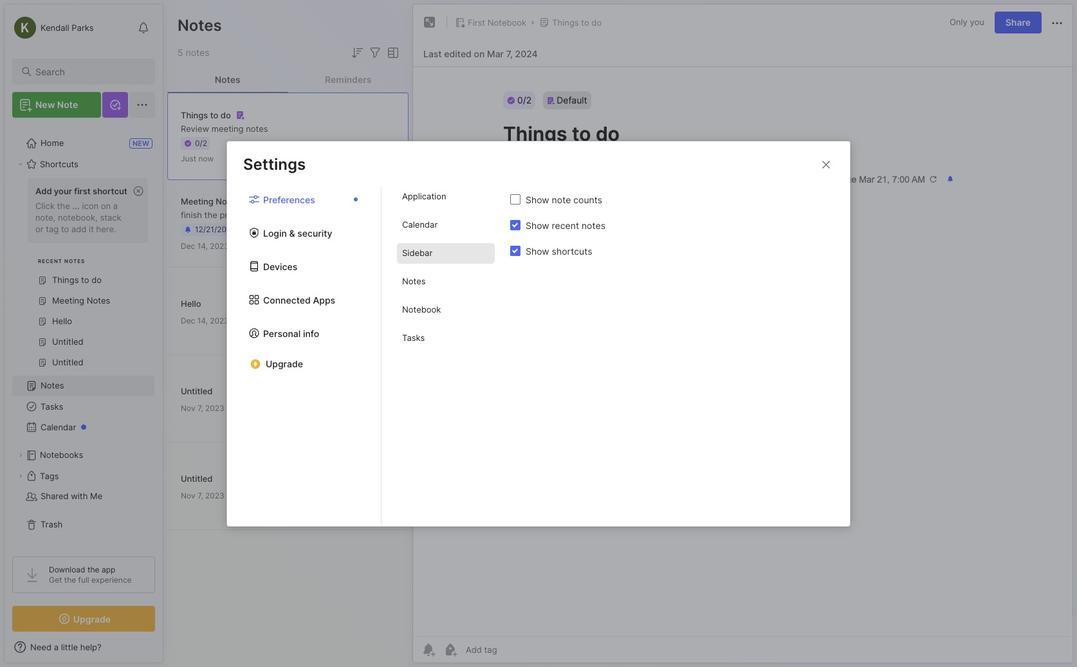 Task type: describe. For each thing, give the bounding box(es) containing it.
connected apps
[[263, 294, 335, 305]]

me
[[90, 491, 102, 502]]

notes down 09:00
[[237, 241, 259, 251]]

shared
[[41, 491, 69, 502]]

notebooks link
[[12, 445, 154, 466]]

notebook,
[[58, 212, 98, 223]]

click
[[35, 201, 55, 211]]

notebooks
[[40, 450, 83, 460]]

expand tags image
[[17, 472, 24, 480]]

note
[[57, 99, 78, 110]]

tags
[[40, 471, 59, 482]]

notes for show
[[582, 220, 606, 230]]

show recent notes
[[526, 220, 606, 230]]

login
[[263, 227, 287, 238]]

Show note counts checkbox
[[510, 194, 521, 204]]

trash
[[41, 520, 63, 530]]

Search text field
[[35, 66, 144, 78]]

none search field inside main "element"
[[35, 64, 144, 79]]

home
[[41, 138, 64, 148]]

am
[[264, 225, 276, 234]]

give
[[272, 210, 288, 220]]

add a reminder image
[[421, 642, 436, 658]]

show shortcuts
[[526, 245, 593, 256]]

show for show shortcuts
[[526, 245, 550, 256]]

new note
[[35, 99, 78, 110]]

review meeting notes
[[181, 124, 268, 134]]

download the app get the full experience
[[49, 565, 132, 585]]

7, inside note window element
[[506, 48, 513, 59]]

notebook inside button
[[488, 17, 527, 28]]

notebook inside tab
[[402, 304, 441, 315]]

it
[[89, 224, 94, 234]]

your
[[54, 186, 72, 196]]

5 notes
[[178, 47, 210, 58]]

1 vertical spatial 7,
[[198, 403, 203, 413]]

review
[[181, 124, 209, 134]]

notes inside group
[[64, 258, 85, 265]]

&
[[289, 227, 295, 238]]

notes button
[[167, 67, 288, 93]]

0 horizontal spatial do
[[221, 110, 231, 120]]

hello
[[181, 298, 201, 309]]

connected
[[263, 294, 311, 305]]

personal info
[[263, 328, 319, 339]]

shared with me link
[[12, 487, 154, 507]]

devices
[[263, 261, 298, 272]]

1 14, from the top
[[197, 241, 208, 251]]

show note counts
[[526, 194, 603, 205]]

calendar inside "tab"
[[402, 219, 438, 230]]

09:00
[[240, 225, 262, 234]]

things to do button
[[537, 14, 605, 32]]

share button
[[995, 12, 1042, 33]]

tree inside main "element"
[[5, 126, 163, 545]]

only
[[950, 17, 968, 27]]

show for show recent notes
[[526, 220, 550, 230]]

recent notes
[[38, 258, 85, 265]]

tag
[[46, 224, 59, 234]]

get
[[49, 575, 62, 585]]

calendar button
[[12, 417, 154, 438]]

notes inside button
[[215, 74, 241, 85]]

stack
[[100, 212, 121, 223]]

to inside icon on a note, notebook, stack or tag to add it here.
[[61, 224, 69, 234]]

notes link
[[12, 376, 154, 397]]

1 dec 14, 2023 from the top
[[181, 241, 229, 251]]

tags button
[[12, 466, 154, 487]]

shortcuts
[[552, 245, 593, 256]]

add
[[35, 186, 52, 196]]

recent
[[552, 220, 579, 230]]

...
[[72, 201, 80, 211]]

first
[[468, 17, 485, 28]]

last
[[424, 48, 442, 59]]

trash link
[[12, 515, 154, 536]]

the for click
[[57, 201, 70, 211]]

Show shortcuts checkbox
[[510, 246, 521, 256]]

counts
[[574, 194, 603, 205]]

notes tab
[[397, 271, 495, 292]]

edited
[[444, 48, 472, 59]]

0 horizontal spatial notes
[[186, 47, 210, 58]]

group inside main "element"
[[12, 174, 154, 381]]

the down download
[[64, 575, 76, 585]]

finish the presentation give presentation
[[181, 210, 340, 220]]

recent
[[38, 258, 63, 265]]

Show recent notes checkbox
[[510, 220, 521, 230]]

icon
[[82, 201, 99, 211]]

main element
[[0, 0, 167, 668]]

1 horizontal spatial to
[[210, 110, 218, 120]]

only you
[[950, 17, 985, 27]]

tasks button
[[12, 397, 154, 417]]

note window element
[[413, 4, 1074, 664]]

first notebook button
[[453, 14, 529, 32]]

things to do inside button
[[552, 17, 602, 28]]

shared with me
[[41, 491, 102, 502]]

tasks inside button
[[41, 402, 63, 412]]

2 nov 7, 2023 from the top
[[181, 491, 225, 500]]

just
[[181, 154, 196, 164]]

security
[[298, 227, 332, 238]]

download
[[49, 565, 85, 575]]

finish
[[181, 210, 202, 220]]

close image
[[819, 157, 834, 172]]

login & security
[[263, 227, 332, 238]]

new
[[35, 99, 55, 110]]

mar
[[487, 48, 504, 59]]

shortcuts
[[40, 159, 78, 169]]

new
[[133, 139, 149, 148]]

shortcuts button
[[12, 154, 154, 174]]

last edited on mar 7, 2024
[[424, 48, 538, 59]]

meeting
[[212, 124, 244, 134]]



Task type: locate. For each thing, give the bounding box(es) containing it.
12/21/2023,
[[195, 225, 238, 234]]

app
[[102, 565, 115, 575]]

first
[[74, 186, 91, 196]]

with
[[71, 491, 88, 502]]

14, down 12/21/2023,
[[197, 241, 208, 251]]

tasks
[[402, 333, 425, 343], [41, 402, 63, 412]]

2 vertical spatial 7,
[[198, 491, 203, 500]]

14, down hello
[[197, 316, 208, 325]]

0 horizontal spatial notebook
[[402, 304, 441, 315]]

0 horizontal spatial things to do
[[181, 110, 231, 120]]

dec 14, 2023 down hello
[[181, 316, 229, 325]]

note
[[552, 194, 571, 205]]

1 vertical spatial untitled
[[181, 473, 213, 484]]

1 vertical spatial dec
[[181, 316, 195, 325]]

1 nov from the top
[[181, 403, 195, 413]]

show right show note counts checkbox
[[526, 194, 550, 205]]

0 horizontal spatial to
[[61, 224, 69, 234]]

1 vertical spatial calendar
[[41, 422, 76, 433]]

1 vertical spatial notes
[[246, 124, 268, 134]]

1 vertical spatial do
[[221, 110, 231, 120]]

1 horizontal spatial things
[[552, 17, 579, 28]]

upgrade down full
[[73, 614, 111, 625]]

personal
[[263, 328, 301, 339]]

2 horizontal spatial to
[[581, 17, 589, 28]]

1 horizontal spatial on
[[474, 48, 485, 59]]

the for download
[[87, 565, 99, 575]]

show for show note counts
[[526, 194, 550, 205]]

calendar up sidebar
[[402, 219, 438, 230]]

tab list containing preferences
[[227, 186, 382, 526]]

dec down hello
[[181, 316, 195, 325]]

to inside things to do button
[[581, 17, 589, 28]]

presentation up security
[[291, 210, 340, 220]]

0 horizontal spatial on
[[101, 201, 111, 211]]

3 show from the top
[[526, 245, 550, 256]]

on inside icon on a note, notebook, stack or tag to add it here.
[[101, 201, 111, 211]]

notes inside tab
[[402, 276, 426, 286]]

0 vertical spatial untitled
[[181, 386, 213, 396]]

presentation up 09:00
[[220, 210, 270, 220]]

0 vertical spatial upgrade button
[[243, 354, 366, 374]]

0 vertical spatial nov 7, 2023
[[181, 403, 225, 413]]

1 horizontal spatial do
[[592, 17, 602, 28]]

click the ...
[[35, 201, 80, 211]]

notes
[[186, 47, 210, 58], [246, 124, 268, 134], [582, 220, 606, 230]]

1 horizontal spatial calendar
[[402, 219, 438, 230]]

0 vertical spatial show
[[526, 194, 550, 205]]

2 vertical spatial notes
[[582, 220, 606, 230]]

tasks down notebook tab
[[402, 333, 425, 343]]

notes up 5 notes at left top
[[178, 16, 222, 35]]

expand notebooks image
[[17, 452, 24, 460]]

or
[[35, 224, 44, 234]]

tasks up "calendar" button
[[41, 402, 63, 412]]

0 vertical spatial do
[[592, 17, 602, 28]]

dec 14, 2023 down 12/21/2023,
[[181, 241, 229, 251]]

notebook right first
[[488, 17, 527, 28]]

2 untitled from the top
[[181, 473, 213, 484]]

to
[[581, 17, 589, 28], [210, 110, 218, 120], [61, 224, 69, 234]]

first notebook
[[468, 17, 527, 28]]

share
[[1006, 17, 1031, 28]]

expand note image
[[422, 15, 438, 30]]

show
[[526, 194, 550, 205], [526, 220, 550, 230], [526, 245, 550, 256]]

things inside button
[[552, 17, 579, 28]]

1 vertical spatial show
[[526, 220, 550, 230]]

1 vertical spatial nov 7, 2023
[[181, 491, 225, 500]]

notes right "recent"
[[64, 258, 85, 265]]

upgrade down personal
[[266, 358, 303, 369]]

0 vertical spatial things
[[552, 17, 579, 28]]

full
[[78, 575, 89, 585]]

0 horizontal spatial presentation
[[220, 210, 270, 220]]

1 untitled from the top
[[181, 386, 213, 396]]

you
[[970, 17, 985, 27]]

1 horizontal spatial upgrade
[[266, 358, 303, 369]]

12/21/2023, 09:00 am
[[195, 225, 276, 234]]

things to do
[[552, 17, 602, 28], [181, 110, 231, 120]]

1 nov 7, 2023 from the top
[[181, 403, 225, 413]]

0 horizontal spatial calendar
[[41, 422, 76, 433]]

add tag image
[[443, 642, 458, 658]]

2 14, from the top
[[197, 316, 208, 325]]

tree
[[5, 126, 163, 545]]

on left mar
[[474, 48, 485, 59]]

notes right meeting
[[246, 124, 268, 134]]

notes down sidebar
[[402, 276, 426, 286]]

2 horizontal spatial notes
[[582, 220, 606, 230]]

calendar tab
[[397, 215, 495, 235]]

notes up 12/21/2023, 09:00 am
[[216, 196, 240, 207]]

tab list
[[167, 67, 409, 93], [227, 186, 382, 526], [382, 186, 510, 526]]

dec 14, 2023
[[181, 241, 229, 251], [181, 316, 229, 325]]

presentation
[[220, 210, 270, 220], [291, 210, 340, 220]]

group containing add your first shortcut
[[12, 174, 154, 381]]

upgrade button
[[243, 354, 366, 374], [12, 606, 155, 632]]

0 vertical spatial nov
[[181, 403, 195, 413]]

2 vertical spatial show
[[526, 245, 550, 256]]

0 vertical spatial on
[[474, 48, 485, 59]]

0 horizontal spatial upgrade
[[73, 614, 111, 625]]

reminders
[[325, 74, 372, 85]]

2024
[[515, 48, 538, 59]]

2 presentation from the left
[[291, 210, 340, 220]]

0 vertical spatial dec 14, 2023
[[181, 241, 229, 251]]

1 vertical spatial 14,
[[197, 316, 208, 325]]

1 vertical spatial nov
[[181, 491, 195, 500]]

application
[[402, 191, 446, 201]]

tasks tab
[[397, 328, 495, 349]]

0 vertical spatial tasks
[[402, 333, 425, 343]]

sidebar tab
[[397, 243, 495, 264]]

things
[[552, 17, 579, 28], [181, 110, 208, 120]]

tasks inside tab
[[402, 333, 425, 343]]

1 horizontal spatial notes
[[246, 124, 268, 134]]

icon on a note, notebook, stack or tag to add it here.
[[35, 201, 121, 234]]

do
[[592, 17, 602, 28], [221, 110, 231, 120]]

1 vertical spatial notebook
[[402, 304, 441, 315]]

0 vertical spatial notebook
[[488, 17, 527, 28]]

the up full
[[87, 565, 99, 575]]

1 show from the top
[[526, 194, 550, 205]]

tab list for show note counts
[[382, 186, 510, 526]]

0 vertical spatial 7,
[[506, 48, 513, 59]]

nov 7, 2023
[[181, 403, 225, 413], [181, 491, 225, 500]]

shortcut
[[93, 186, 127, 196]]

dec
[[181, 241, 195, 251], [181, 316, 195, 325]]

calendar
[[402, 219, 438, 230], [41, 422, 76, 433]]

0 horizontal spatial things
[[181, 110, 208, 120]]

show right show shortcuts checkbox
[[526, 245, 550, 256]]

on
[[474, 48, 485, 59], [101, 201, 111, 211]]

0 horizontal spatial upgrade button
[[12, 606, 155, 632]]

meeting
[[181, 196, 214, 207]]

upgrade button down info
[[243, 354, 366, 374]]

tab list for calendar
[[227, 186, 382, 526]]

2 vertical spatial to
[[61, 224, 69, 234]]

the for finish
[[204, 210, 217, 220]]

1 vertical spatial on
[[101, 201, 111, 211]]

1 vertical spatial to
[[210, 110, 218, 120]]

upgrade inside main "element"
[[73, 614, 111, 625]]

1 vertical spatial tasks
[[41, 402, 63, 412]]

None search field
[[35, 64, 144, 79]]

calendar inside button
[[41, 422, 76, 433]]

1 vertical spatial upgrade button
[[12, 606, 155, 632]]

just now
[[181, 154, 214, 164]]

2 nov from the top
[[181, 491, 195, 500]]

application tab
[[397, 186, 495, 207]]

sidebar
[[402, 248, 433, 258]]

Note Editor text field
[[413, 66, 1073, 637]]

the inside group
[[57, 201, 70, 211]]

info
[[303, 328, 319, 339]]

notebook down the notes tab
[[402, 304, 441, 315]]

apps
[[313, 294, 335, 305]]

1 vertical spatial upgrade
[[73, 614, 111, 625]]

notes up "tasks" button at the bottom left of the page
[[41, 381, 64, 391]]

2 dec 14, 2023 from the top
[[181, 316, 229, 325]]

notes up meeting
[[215, 74, 241, 85]]

2 show from the top
[[526, 220, 550, 230]]

do inside button
[[592, 17, 602, 28]]

1 horizontal spatial tasks
[[402, 333, 425, 343]]

here.
[[96, 224, 116, 234]]

notebook
[[488, 17, 527, 28], [402, 304, 441, 315]]

5
[[178, 47, 183, 58]]

the down meeting notes
[[204, 210, 217, 220]]

0 vertical spatial upgrade
[[266, 358, 303, 369]]

add
[[71, 224, 87, 234]]

1 vertical spatial dec 14, 2023
[[181, 316, 229, 325]]

on inside note window element
[[474, 48, 485, 59]]

tab list containing application
[[382, 186, 510, 526]]

0 vertical spatial calendar
[[402, 219, 438, 230]]

notebook tab
[[397, 300, 495, 320]]

notes down counts on the right
[[582, 220, 606, 230]]

1 horizontal spatial upgrade button
[[243, 354, 366, 374]]

2 dec from the top
[[181, 316, 195, 325]]

upgrade button down full
[[12, 606, 155, 632]]

add your first shortcut
[[35, 186, 127, 196]]

notes right 5
[[186, 47, 210, 58]]

0 vertical spatial dec
[[181, 241, 195, 251]]

the left ...
[[57, 201, 70, 211]]

1 vertical spatial things to do
[[181, 110, 231, 120]]

tab list containing notes
[[167, 67, 409, 93]]

reminders button
[[288, 67, 409, 93]]

1 presentation from the left
[[220, 210, 270, 220]]

group
[[12, 174, 154, 381]]

1 dec from the top
[[181, 241, 195, 251]]

on left the a
[[101, 201, 111, 211]]

meeting notes
[[181, 196, 240, 207]]

tree containing home
[[5, 126, 163, 545]]

1 horizontal spatial notebook
[[488, 17, 527, 28]]

calendar up notebooks
[[41, 422, 76, 433]]

show right 'show recent notes' option
[[526, 220, 550, 230]]

untitled
[[181, 386, 213, 396], [181, 473, 213, 484]]

dec down finish
[[181, 241, 195, 251]]

settings
[[243, 155, 306, 173]]

0/2
[[195, 138, 207, 148]]

7,
[[506, 48, 513, 59], [198, 403, 203, 413], [198, 491, 203, 500]]

0 vertical spatial things to do
[[552, 17, 602, 28]]

preferences
[[263, 194, 315, 205]]

1 vertical spatial things
[[181, 110, 208, 120]]

a
[[113, 201, 118, 211]]

now
[[199, 154, 214, 164]]

note,
[[35, 212, 56, 223]]

0 vertical spatial 14,
[[197, 241, 208, 251]]

0 horizontal spatial tasks
[[41, 402, 63, 412]]

notes for review
[[246, 124, 268, 134]]

0 vertical spatial to
[[581, 17, 589, 28]]

2023
[[210, 241, 229, 251], [210, 316, 229, 325], [205, 403, 225, 413], [205, 491, 225, 500]]

0 vertical spatial notes
[[186, 47, 210, 58]]

1 horizontal spatial presentation
[[291, 210, 340, 220]]

upgrade button inside main "element"
[[12, 606, 155, 632]]

1 horizontal spatial things to do
[[552, 17, 602, 28]]



